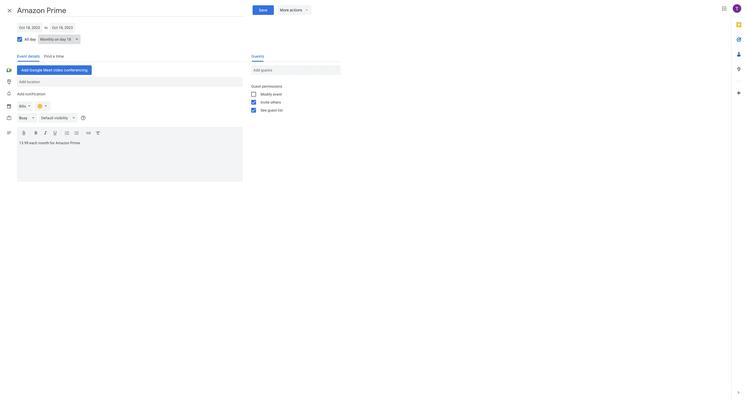 Task type: locate. For each thing, give the bounding box(es) containing it.
permissions
[[262, 84, 282, 89]]

Location text field
[[19, 77, 241, 87]]

save button
[[253, 5, 274, 15]]

prime
[[70, 141, 80, 145]]

bills
[[19, 104, 26, 109]]

all
[[24, 37, 29, 42]]

italic image
[[43, 131, 48, 137]]

each
[[29, 141, 37, 145]]

arrow_drop_down
[[305, 8, 309, 13]]

modify
[[261, 92, 272, 97]]

modify event
[[261, 92, 282, 97]]

guest
[[251, 84, 261, 89]]

insert link image
[[86, 131, 91, 137]]

bold image
[[33, 131, 39, 137]]

add notification button
[[15, 88, 48, 101]]

list
[[278, 108, 283, 113]]

event
[[273, 92, 282, 97]]

Guests text field
[[254, 65, 339, 75]]

None field
[[38, 35, 83, 44], [17, 113, 39, 123], [39, 113, 80, 123], [38, 35, 83, 44], [17, 113, 39, 123], [39, 113, 80, 123]]

save
[[259, 8, 267, 13]]

see
[[261, 108, 267, 113]]

to
[[44, 26, 48, 30]]

see guest list
[[261, 108, 283, 113]]

month
[[38, 141, 49, 145]]

remove formatting image
[[96, 131, 101, 137]]

invite others
[[261, 100, 281, 105]]

numbered list image
[[64, 131, 70, 137]]

invite
[[261, 100, 270, 105]]

tab list
[[732, 17, 747, 386]]

group
[[247, 82, 341, 114]]

Title text field
[[17, 5, 244, 16]]



Task type: vqa. For each thing, say whether or not it's contained in the screenshot.
12 element
no



Task type: describe. For each thing, give the bounding box(es) containing it.
notification
[[25, 92, 46, 97]]

all day
[[24, 37, 36, 42]]

Description text field
[[17, 141, 243, 181]]

more actions arrow_drop_down
[[280, 8, 309, 13]]

others
[[271, 100, 281, 105]]

Start date text field
[[19, 24, 40, 31]]

more
[[280, 8, 289, 13]]

13.99 each month for amazon prime
[[19, 141, 80, 145]]

bulleted list image
[[74, 131, 79, 137]]

group containing guest permissions
[[247, 82, 341, 114]]

actions
[[290, 8, 303, 13]]

amazon
[[56, 141, 69, 145]]

13.99
[[19, 141, 29, 145]]

guest
[[268, 108, 277, 113]]

formatting options toolbar
[[17, 127, 243, 140]]

guest permissions
[[251, 84, 282, 89]]

add notification
[[17, 92, 46, 97]]

for
[[50, 141, 55, 145]]

underline image
[[52, 131, 58, 137]]

day
[[30, 37, 36, 42]]

End date text field
[[52, 24, 73, 31]]

add
[[17, 92, 24, 97]]



